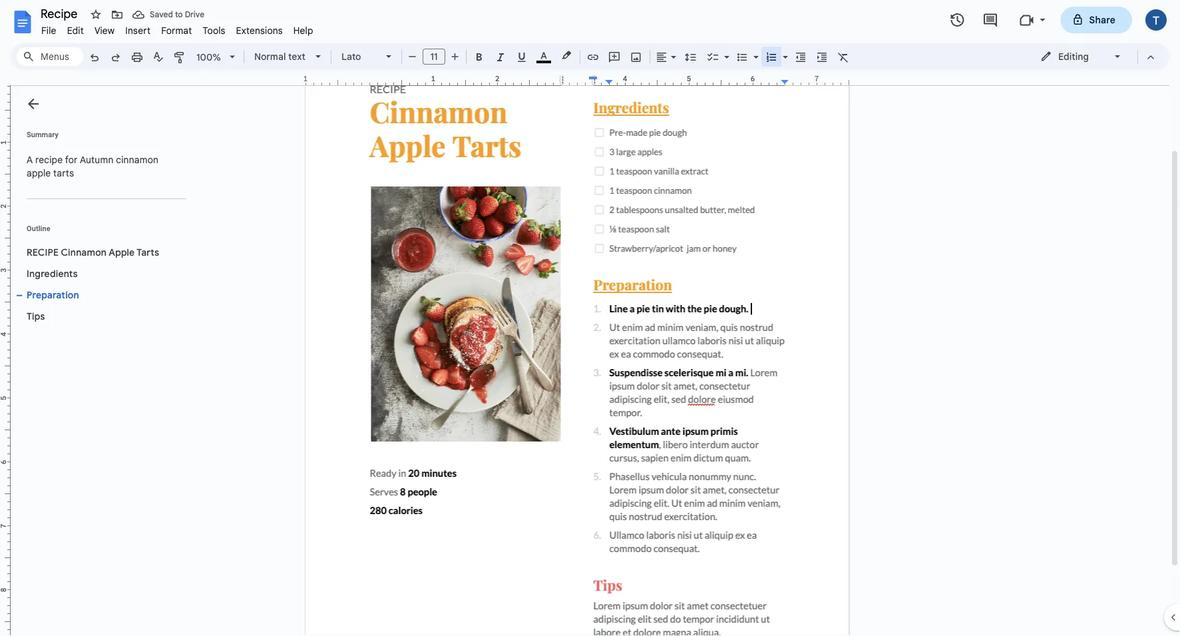 Task type: vqa. For each thing, say whether or not it's contained in the screenshot.
heading
no



Task type: describe. For each thing, give the bounding box(es) containing it.
1
[[304, 74, 308, 83]]

a recipe for autumn cinnamon apple tarts
[[27, 154, 161, 179]]

format
[[161, 25, 192, 36]]

file menu item
[[36, 23, 62, 38]]

saved
[[150, 10, 173, 20]]

line & paragraph spacing image
[[684, 47, 699, 66]]

edit menu item
[[62, 23, 89, 38]]

Font size text field
[[424, 49, 445, 65]]

help menu item
[[288, 23, 319, 38]]

recipe
[[27, 246, 59, 258]]

ingredients
[[27, 268, 78, 279]]

numbered list menu image
[[780, 48, 789, 53]]

cinnamon
[[61, 246, 107, 258]]

menu bar banner
[[0, 0, 1181, 636]]

view menu item
[[89, 23, 120, 38]]

normal text
[[254, 51, 306, 62]]

editing button
[[1032, 47, 1132, 67]]

apple
[[109, 246, 135, 258]]

styles list. normal text selected. option
[[254, 47, 308, 66]]

extensions menu item
[[231, 23, 288, 38]]

outline
[[27, 224, 50, 232]]

saved to drive
[[150, 10, 205, 20]]

tips
[[27, 310, 45, 322]]

summary
[[27, 130, 59, 139]]

to
[[175, 10, 183, 20]]

recipe
[[35, 154, 63, 166]]



Task type: locate. For each thing, give the bounding box(es) containing it.
summary heading
[[27, 129, 59, 140]]

Zoom field
[[191, 47, 241, 67]]

application containing share
[[0, 0, 1181, 636]]

main toolbar
[[83, 0, 855, 517]]

application
[[0, 0, 1181, 636]]

insert
[[125, 25, 151, 36]]

document outline element
[[11, 86, 192, 636]]

Menus field
[[17, 47, 83, 66]]

help
[[294, 25, 313, 36]]

tools menu item
[[197, 23, 231, 38]]

cinnamon
[[116, 154, 159, 166]]

summary element
[[20, 147, 187, 187]]

Zoom text field
[[193, 48, 225, 67]]

Rename text field
[[36, 5, 85, 21]]

format menu item
[[156, 23, 197, 38]]

preparation
[[27, 289, 79, 301]]

mode and view toolbar
[[1031, 43, 1162, 70]]

drive
[[185, 10, 205, 20]]

text color image
[[537, 47, 552, 63]]

lato
[[342, 51, 361, 62]]

Font size field
[[423, 49, 451, 65]]

autumn
[[80, 154, 114, 166]]

left margin image
[[306, 75, 374, 85]]

text
[[288, 51, 306, 62]]

for
[[65, 154, 78, 166]]

Star checkbox
[[87, 5, 105, 24]]

outline heading
[[11, 223, 192, 242]]

file
[[41, 25, 56, 36]]

insert menu item
[[120, 23, 156, 38]]

menu bar containing file
[[36, 17, 319, 39]]

share
[[1090, 14, 1116, 26]]

font list. lato selected. option
[[342, 47, 378, 66]]

normal
[[254, 51, 286, 62]]

a
[[27, 154, 33, 166]]

recipe cinnamon apple tarts
[[27, 246, 159, 258]]

extensions
[[236, 25, 283, 36]]

share button
[[1061, 7, 1133, 33]]

view
[[95, 25, 115, 36]]

insert image image
[[629, 47, 644, 66]]

edit
[[67, 25, 84, 36]]

highlight color image
[[560, 47, 574, 63]]

menu bar
[[36, 17, 319, 39]]

editing
[[1059, 51, 1090, 62]]

tarts
[[53, 167, 74, 179]]

tarts
[[137, 246, 159, 258]]

right margin image
[[782, 75, 849, 85]]

apple
[[27, 167, 51, 179]]

menu bar inside menu bar banner
[[36, 17, 319, 39]]

tools
[[203, 25, 226, 36]]

saved to drive button
[[129, 5, 208, 24]]



